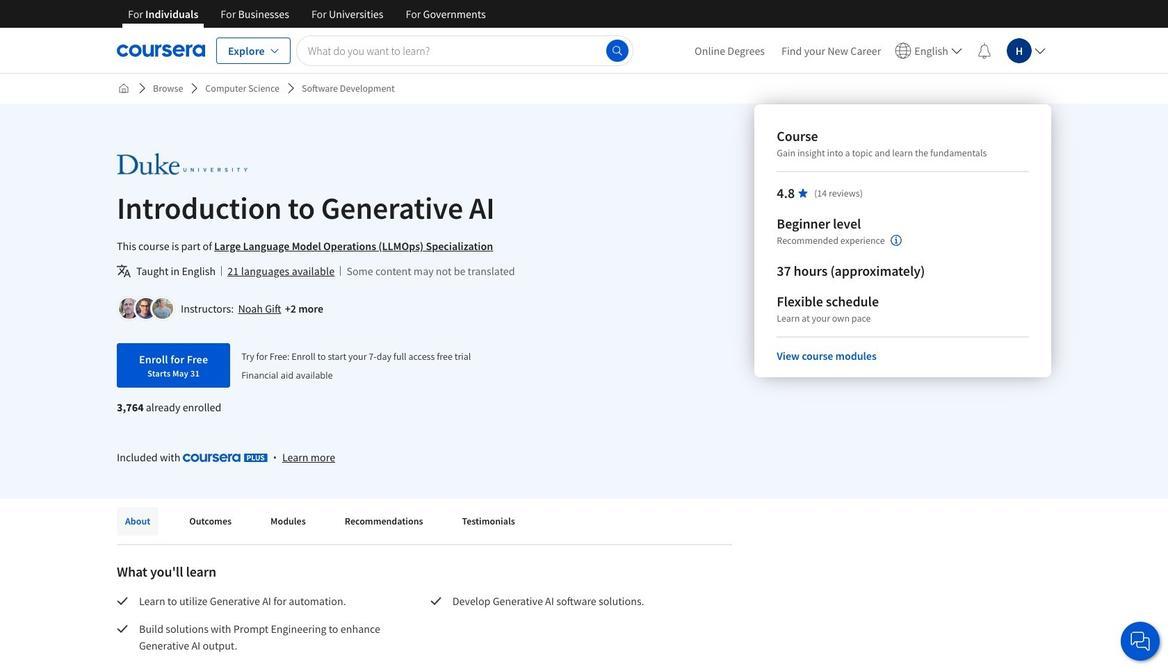 Task type: vqa. For each thing, say whether or not it's contained in the screenshot.
Noah Gift image
yes



Task type: describe. For each thing, give the bounding box(es) containing it.
banner navigation
[[117, 0, 497, 28]]

duke university image
[[117, 148, 248, 179]]

derek wales image
[[152, 298, 173, 319]]

information about difficulty level pre-requisites. image
[[891, 235, 902, 246]]

coursera image
[[117, 39, 205, 62]]

coursera plus image
[[183, 454, 268, 463]]



Task type: locate. For each thing, give the bounding box(es) containing it.
menu
[[686, 28, 1052, 73]]

noah gift image
[[119, 298, 140, 319]]

What do you want to learn? text field
[[296, 35, 634, 66]]

None search field
[[296, 35, 634, 66]]

home image
[[118, 83, 129, 94]]

alfredo deza image
[[136, 298, 156, 319]]



